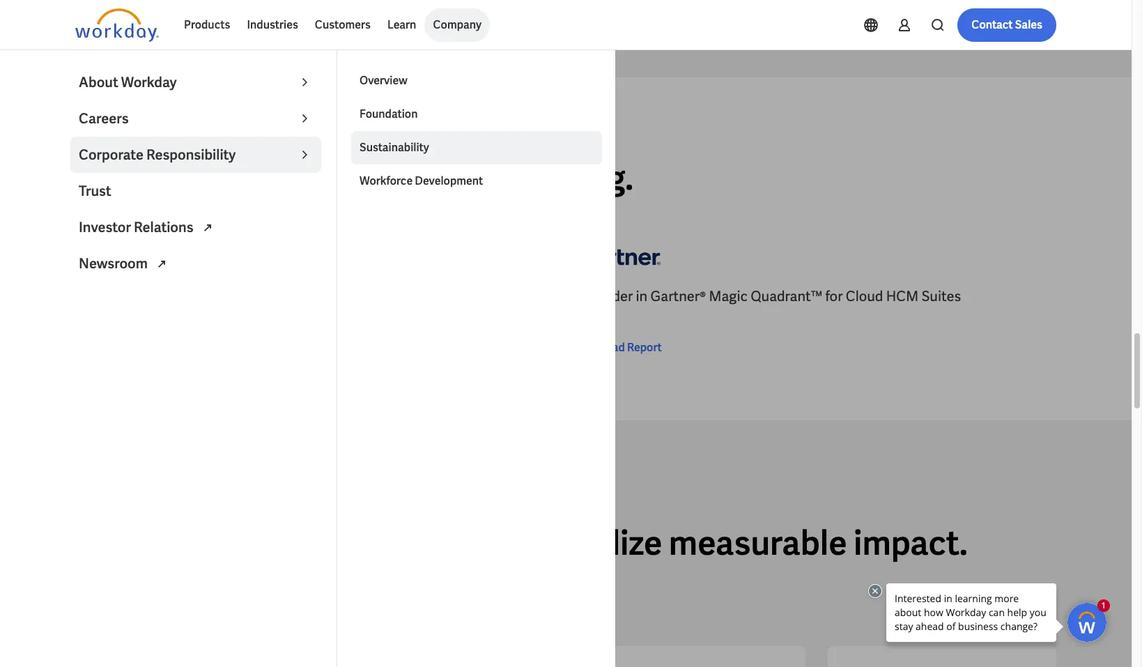 Task type: describe. For each thing, give the bounding box(es) containing it.
say
[[158, 123, 175, 136]]

service-
[[467, 288, 518, 306]]

companies across all industries realize measurable impact.
[[75, 522, 968, 565]]

industries
[[247, 17, 298, 32]]

careers button
[[70, 100, 321, 137]]

careers
[[79, 109, 129, 128]]

a leader in 2023 gartner® magic quadrant™ for cloud erp for service- centric enterprises
[[75, 288, 518, 325]]

finance,
[[242, 157, 362, 200]]

in for 2023
[[134, 288, 146, 306]]

a for a leader in finance, hr, and planning.
[[75, 157, 99, 200]]

contact sales
[[972, 17, 1043, 32]]

gartner image for 2023
[[75, 237, 159, 276]]

customers
[[315, 17, 371, 32]]

read report link
[[577, 340, 662, 357]]

customers button
[[307, 8, 379, 42]]

what
[[75, 123, 104, 136]]

report
[[628, 341, 662, 355]]

enterprises
[[125, 307, 197, 325]]

sustainability link
[[351, 131, 603, 165]]

about workday
[[79, 73, 177, 91]]

realize
[[563, 522, 663, 565]]

industries
[[404, 522, 557, 565]]

corporate
[[79, 146, 144, 164]]

responsibility
[[146, 146, 236, 164]]

read report
[[600, 341, 662, 355]]

go to the homepage image
[[75, 8, 159, 42]]

trust
[[79, 182, 111, 200]]

leader for a leader in 2023 gartner® magic quadrant™ for cloud erp for service- centric enterprises
[[88, 288, 131, 306]]

analysts
[[106, 123, 156, 136]]

contact
[[972, 17, 1014, 32]]

across
[[254, 522, 355, 565]]

gartner image for gartner®
[[577, 237, 661, 276]]

2 gartner® from the left
[[651, 288, 707, 306]]

a leader in gartner® magic quadrant™ for cloud hcm suites
[[577, 288, 962, 306]]

3 for from the left
[[826, 288, 843, 306]]

foundation link
[[351, 98, 603, 131]]

erp
[[418, 288, 443, 306]]

workforce development
[[360, 174, 484, 188]]

centric
[[75, 307, 122, 325]]

in for gartner®
[[636, 288, 648, 306]]

about workday button
[[70, 64, 321, 100]]



Task type: locate. For each thing, give the bounding box(es) containing it.
gartner®
[[182, 288, 238, 306], [651, 288, 707, 306]]

development
[[415, 174, 484, 188]]

1 horizontal spatial in
[[207, 157, 235, 200]]

opens in a new tab image for newsroom
[[153, 256, 170, 273]]

1 for from the left
[[357, 288, 374, 306]]

2 horizontal spatial in
[[636, 288, 648, 306]]

leader for a leader in gartner® magic quadrant™ for cloud hcm suites
[[590, 288, 633, 306]]

1 horizontal spatial opens in a new tab image
[[199, 220, 216, 237]]

relations
[[134, 218, 194, 236]]

sustainability
[[360, 140, 429, 155]]

1 magic from the left
[[241, 288, 279, 306]]

1 horizontal spatial leader
[[590, 288, 633, 306]]

for
[[357, 288, 374, 306], [446, 288, 464, 306], [826, 288, 843, 306]]

and
[[429, 157, 487, 200]]

0 horizontal spatial gartner®
[[182, 288, 238, 306]]

learn
[[388, 17, 417, 32]]

1 gartner® from the left
[[182, 288, 238, 306]]

gartner image
[[75, 237, 159, 276], [577, 237, 661, 276]]

learn button
[[379, 8, 425, 42]]

read
[[600, 341, 625, 355]]

opens in a new tab image up "2023"
[[153, 256, 170, 273]]

overview
[[360, 73, 408, 88]]

planning.
[[493, 157, 634, 200]]

company button
[[425, 8, 490, 42]]

1 vertical spatial opens in a new tab image
[[153, 256, 170, 273]]

0 horizontal spatial leader
[[88, 288, 131, 306]]

contact sales link
[[958, 8, 1057, 42]]

cloud inside a leader in 2023 gartner® magic quadrant™ for cloud erp for service- centric enterprises
[[377, 288, 415, 306]]

quadrant™
[[282, 288, 354, 306], [751, 288, 823, 306]]

opens in a new tab image for investor relations
[[199, 220, 216, 237]]

0 vertical spatial opens in a new tab image
[[199, 220, 216, 237]]

newsroom link
[[70, 245, 321, 282]]

opens in a new tab image up newsroom link
[[199, 220, 216, 237]]

workforce
[[360, 174, 413, 188]]

in for finance,
[[207, 157, 235, 200]]

2 quadrant™ from the left
[[751, 288, 823, 306]]

2 horizontal spatial for
[[826, 288, 843, 306]]

what analysts say
[[75, 123, 175, 136]]

0 horizontal spatial opens in a new tab image
[[153, 256, 170, 273]]

newsroom
[[79, 255, 151, 273]]

2 magic from the left
[[710, 288, 748, 306]]

leader
[[105, 157, 201, 200]]

companies
[[75, 522, 248, 565]]

investor relations link
[[70, 209, 321, 245]]

1 gartner image from the left
[[75, 237, 159, 276]]

investor relations
[[79, 218, 196, 236]]

industries button
[[239, 8, 307, 42]]

2 cloud from the left
[[846, 288, 884, 306]]

foundation
[[360, 107, 418, 121]]

1 quadrant™ from the left
[[282, 288, 354, 306]]

magic inside a leader in 2023 gartner® magic quadrant™ for cloud erp for service- centric enterprises
[[241, 288, 279, 306]]

investor
[[79, 218, 131, 236]]

a
[[75, 157, 99, 200], [75, 288, 85, 306], [577, 288, 587, 306]]

0 horizontal spatial cloud
[[377, 288, 415, 306]]

1 horizontal spatial quadrant™
[[751, 288, 823, 306]]

corporate responsibility button
[[70, 137, 321, 173]]

a leader in finance, hr, and planning.
[[75, 157, 634, 200]]

quadrant™ inside a leader in 2023 gartner® magic quadrant™ for cloud erp for service- centric enterprises
[[282, 288, 354, 306]]

in inside a leader in 2023 gartner® magic quadrant™ for cloud erp for service- centric enterprises
[[134, 288, 146, 306]]

corporate responsibility
[[79, 146, 236, 164]]

for left hcm
[[826, 288, 843, 306]]

opens in a new tab image inside the investor relations link
[[199, 220, 216, 237]]

sales
[[1016, 17, 1043, 32]]

leader inside a leader in 2023 gartner® magic quadrant™ for cloud erp for service- centric enterprises
[[88, 288, 131, 306]]

trust link
[[70, 173, 321, 209]]

opens in a new tab image
[[199, 220, 216, 237], [153, 256, 170, 273]]

impact.
[[854, 522, 968, 565]]

1 horizontal spatial gartner®
[[651, 288, 707, 306]]

0 horizontal spatial quadrant™
[[282, 288, 354, 306]]

workforce development link
[[351, 165, 603, 198]]

magic
[[241, 288, 279, 306], [710, 288, 748, 306]]

measurable
[[669, 522, 848, 565]]

products button
[[176, 8, 239, 42]]

gartner® up report
[[651, 288, 707, 306]]

leader up centric
[[88, 288, 131, 306]]

a up read report link on the bottom of page
[[577, 288, 587, 306]]

hcm
[[887, 288, 919, 306]]

cloud left erp
[[377, 288, 415, 306]]

2 gartner image from the left
[[577, 237, 661, 276]]

about
[[79, 73, 118, 91]]

a inside a leader in 2023 gartner® magic quadrant™ for cloud erp for service- centric enterprises
[[75, 288, 85, 306]]

gartner® down newsroom link
[[182, 288, 238, 306]]

products
[[184, 17, 230, 32]]

0 horizontal spatial gartner image
[[75, 237, 159, 276]]

0 horizontal spatial for
[[357, 288, 374, 306]]

cloud
[[377, 288, 415, 306], [846, 288, 884, 306]]

2 for from the left
[[446, 288, 464, 306]]

company
[[433, 17, 482, 32]]

1 horizontal spatial gartner image
[[577, 237, 661, 276]]

2 leader from the left
[[590, 288, 633, 306]]

in up the investor relations link
[[207, 157, 235, 200]]

overview link
[[351, 64, 603, 98]]

leader
[[88, 288, 131, 306], [590, 288, 633, 306]]

1 horizontal spatial for
[[446, 288, 464, 306]]

1 leader from the left
[[88, 288, 131, 306]]

1 horizontal spatial cloud
[[846, 288, 884, 306]]

for right erp
[[446, 288, 464, 306]]

1 cloud from the left
[[377, 288, 415, 306]]

in up report
[[636, 288, 648, 306]]

2023
[[149, 288, 179, 306]]

a up centric
[[75, 288, 85, 306]]

0 horizontal spatial magic
[[241, 288, 279, 306]]

a for a leader in gartner® magic quadrant™ for cloud hcm suites
[[577, 288, 587, 306]]

in left "2023"
[[134, 288, 146, 306]]

a down the what
[[75, 157, 99, 200]]

cloud left hcm
[[846, 288, 884, 306]]

for left erp
[[357, 288, 374, 306]]

hr,
[[369, 157, 423, 200]]

opens in a new tab image inside newsroom link
[[153, 256, 170, 273]]

a for a leader in 2023 gartner® magic quadrant™ for cloud erp for service- centric enterprises
[[75, 288, 85, 306]]

leader up read
[[590, 288, 633, 306]]

gartner® inside a leader in 2023 gartner® magic quadrant™ for cloud erp for service- centric enterprises
[[182, 288, 238, 306]]

workday
[[121, 73, 177, 91]]

1 horizontal spatial magic
[[710, 288, 748, 306]]

in
[[207, 157, 235, 200], [134, 288, 146, 306], [636, 288, 648, 306]]

suites
[[922, 288, 962, 306]]

0 horizontal spatial in
[[134, 288, 146, 306]]

all
[[362, 522, 398, 565]]



Task type: vqa. For each thing, say whether or not it's contained in the screenshot.
A Leader in Gartner® Magic Quadrant™ for Cloud HCM Suites
yes



